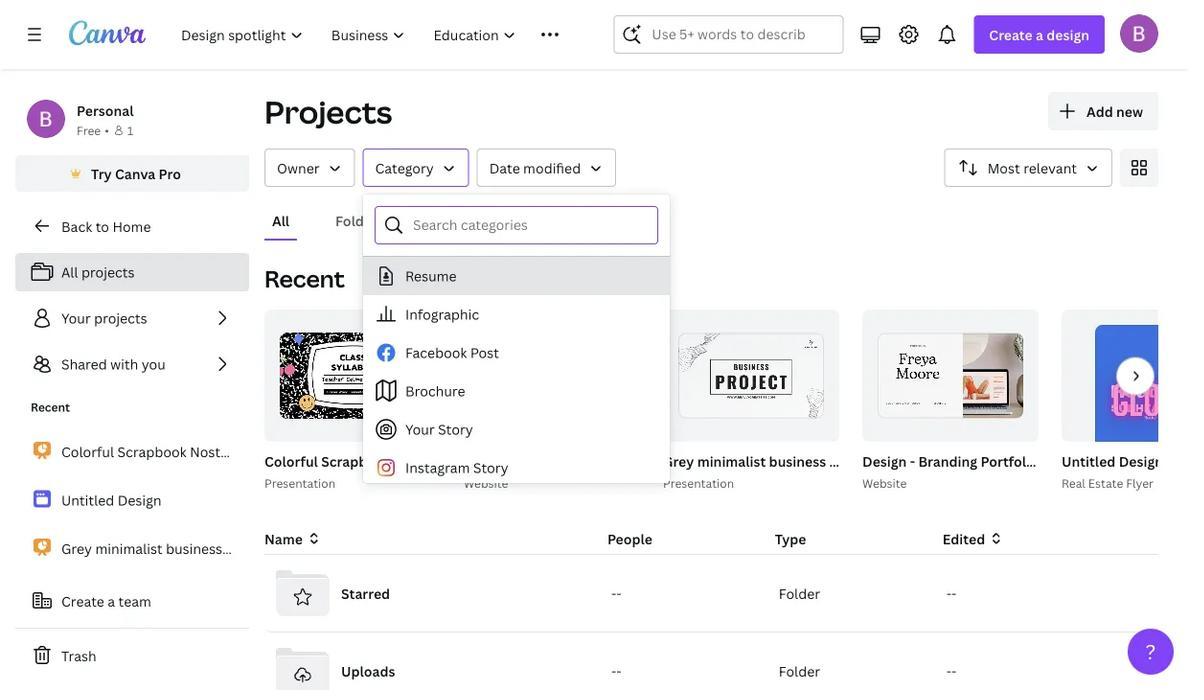 Task type: locate. For each thing, give the bounding box(es) containing it.
1 horizontal spatial project
[[830, 452, 877, 470]]

story for your story
[[438, 420, 473, 439]]

instagram story
[[405, 459, 509, 477]]

a inside button
[[108, 592, 115, 610]]

0 vertical spatial all
[[272, 211, 290, 230]]

1 for 1
[[127, 122, 133, 138]]

1 right •
[[127, 122, 133, 138]]

untitled inside 'untitled design website'
[[464, 452, 518, 470]]

try canva pro button
[[15, 155, 249, 192]]

you
[[142, 355, 166, 373]]

minimalist inside grey minimalist business project presentation presentation
[[698, 452, 766, 470]]

1 vertical spatial business
[[166, 539, 222, 558]]

untitled for untitled design website
[[464, 452, 518, 470]]

0 horizontal spatial a
[[108, 592, 115, 610]]

team
[[118, 592, 151, 610]]

infographic option
[[363, 295, 670, 334]]

untitled inside untitled design real estate flyer
[[1062, 452, 1116, 470]]

1 vertical spatial 1
[[994, 420, 999, 433]]

instagram story button
[[363, 449, 670, 487]]

0 vertical spatial create
[[990, 25, 1033, 44]]

0 vertical spatial your
[[61, 309, 91, 327]]

project inside grey minimalist business project presentation presentation
[[830, 452, 877, 470]]

website down the grey minimalist business project presentation button
[[863, 475, 907, 491]]

your inside button
[[405, 420, 435, 439]]

add
[[1087, 102, 1114, 120]]

0 horizontal spatial business
[[166, 539, 222, 558]]

create left "design"
[[990, 25, 1033, 44]]

projects down back to home
[[81, 263, 135, 281]]

with
[[110, 355, 138, 373]]

list box
[[363, 0, 670, 487]]

recent down shared
[[31, 399, 70, 415]]

0 vertical spatial projects
[[81, 263, 135, 281]]

1 for 1 of 9
[[994, 420, 999, 433]]

design for untitled design real estate flyer
[[1119, 452, 1164, 470]]

projects up with
[[94, 309, 147, 327]]

edited
[[943, 530, 986, 548]]

Owner button
[[265, 149, 355, 187]]

a inside dropdown button
[[1036, 25, 1044, 44]]

1 horizontal spatial create
[[990, 25, 1033, 44]]

0 vertical spatial 1
[[127, 122, 133, 138]]

recent down the all button
[[265, 263, 345, 294]]

presentation left portfolio
[[880, 452, 964, 470]]

-
[[910, 452, 916, 470], [611, 584, 617, 602], [617, 584, 622, 602], [947, 584, 952, 602], [952, 584, 957, 602], [611, 662, 617, 680], [617, 662, 622, 680], [947, 662, 952, 680], [952, 662, 957, 680]]

presentation up starred
[[276, 539, 359, 558]]

0 horizontal spatial presentation
[[276, 539, 359, 558]]

1 horizontal spatial business
[[769, 452, 826, 470]]

business for grey minimalist business project presentation presentation
[[769, 452, 826, 470]]

0 vertical spatial a
[[1036, 25, 1044, 44]]

brochure button
[[363, 372, 670, 410]]

folders
[[336, 211, 384, 230]]

Search categories search field
[[413, 207, 646, 243]]

minimalist for grey minimalist business project presentation
[[95, 539, 163, 558]]

your story option
[[363, 410, 670, 449]]

0 vertical spatial list
[[15, 253, 249, 383]]

project inside list
[[226, 539, 272, 558]]

shared with you
[[61, 355, 166, 373]]

1 vertical spatial recent
[[31, 399, 70, 415]]

grey right education at the bottom of the page
[[663, 452, 694, 470]]

0 horizontal spatial 1
[[127, 122, 133, 138]]

projects for your projects
[[94, 309, 147, 327]]

1 left of
[[994, 420, 999, 433]]

0 horizontal spatial minimalist
[[95, 539, 163, 558]]

1 vertical spatial a
[[108, 592, 115, 610]]

?
[[1146, 638, 1157, 665]]

presentation for grey minimalist business project presentation
[[276, 539, 359, 558]]

minimalist
[[698, 452, 766, 470], [95, 539, 163, 558]]

design inside 'untitled design website'
[[521, 452, 566, 470]]

0 vertical spatial business
[[769, 452, 826, 470]]

0 vertical spatial project
[[830, 452, 877, 470]]

1 list from the top
[[15, 253, 249, 383]]

1 horizontal spatial untitled design button
[[1062, 450, 1164, 474]]

list box containing resume
[[363, 0, 670, 487]]

grey right white
[[1158, 452, 1189, 470]]

business down 'untitled design' link
[[166, 539, 222, 558]]

business up "type"
[[769, 452, 826, 470]]

Search search field
[[652, 16, 806, 53]]

untitled inside list
[[61, 491, 114, 509]]

create for create a team
[[61, 592, 104, 610]]

presentation
[[880, 452, 964, 470], [276, 539, 359, 558]]

untitled design link
[[15, 480, 249, 521]]

create inside dropdown button
[[990, 25, 1033, 44]]

9
[[1019, 420, 1026, 433]]

minimalist inside list
[[95, 539, 163, 558]]

2 folder from the top
[[779, 662, 821, 680]]

facebook post button
[[363, 334, 670, 372]]

grey minimalist business project presentation link
[[15, 528, 359, 569]]

business inside grey minimalist business project presentation link
[[166, 539, 222, 558]]

back to home link
[[15, 207, 249, 245]]

1 horizontal spatial a
[[1036, 25, 1044, 44]]

0 vertical spatial presentation
[[880, 452, 964, 470]]

1 folder from the top
[[779, 584, 821, 602]]

2 horizontal spatial grey
[[1158, 452, 1189, 470]]

business inside grey minimalist business project presentation presentation
[[769, 452, 826, 470]]

website down class
[[464, 475, 509, 491]]

create a team button
[[15, 582, 249, 620]]

edited button
[[943, 528, 1095, 549]]

website
[[1042, 452, 1095, 470], [464, 475, 509, 491], [863, 475, 907, 491]]

uploads
[[341, 662, 395, 680]]

story inside option
[[473, 459, 509, 477]]

0 horizontal spatial untitled
[[61, 491, 114, 509]]

grey minimalist business project presentation presentation
[[663, 452, 967, 491]]

date modified
[[490, 159, 581, 177]]

your story
[[405, 420, 473, 439]]

untitled for untitled design real estate flyer
[[1062, 452, 1116, 470]]

try
[[91, 164, 112, 183]]

untitled design button
[[464, 450, 566, 474], [1062, 450, 1164, 474]]

story inside option
[[438, 420, 473, 439]]

2 untitled design button from the left
[[1062, 450, 1164, 474]]

0 vertical spatial minimalist
[[698, 452, 766, 470]]

post
[[471, 344, 499, 362]]

grey inside grey minimalist business project presentation presentation
[[663, 452, 694, 470]]

list
[[15, 253, 249, 383], [15, 431, 359, 690]]

a left team
[[108, 592, 115, 610]]

0 horizontal spatial untitled design button
[[464, 450, 566, 474]]

of
[[1002, 420, 1016, 433]]

create
[[990, 25, 1033, 44], [61, 592, 104, 610]]

design for untitled design website
[[521, 452, 566, 470]]

design
[[521, 452, 566, 470], [863, 452, 907, 470], [1119, 452, 1164, 470], [118, 491, 162, 509]]

1
[[127, 122, 133, 138], [994, 420, 999, 433]]

branding
[[919, 452, 978, 470]]

list containing untitled design
[[15, 431, 359, 690]]

untitled
[[464, 452, 518, 470], [1062, 452, 1116, 470], [61, 491, 114, 509]]

1 vertical spatial presentation
[[276, 539, 359, 558]]

0 horizontal spatial website
[[464, 475, 509, 491]]

grey inside list
[[61, 539, 92, 558]]

Category button
[[363, 149, 469, 187]]

1 horizontal spatial all
[[272, 211, 290, 230]]

1 horizontal spatial untitled
[[464, 452, 518, 470]]

all down back
[[61, 263, 78, 281]]

grey down untitled design
[[61, 539, 92, 558]]

create a team
[[61, 592, 151, 610]]

trash
[[61, 647, 96, 665]]

1 horizontal spatial your
[[405, 420, 435, 439]]

design inside untitled design real estate flyer
[[1119, 452, 1164, 470]]

infographic
[[405, 305, 479, 324]]

all
[[272, 211, 290, 230], [61, 263, 78, 281]]

your up shared
[[61, 309, 91, 327]]

1 vertical spatial your
[[405, 420, 435, 439]]

0 horizontal spatial project
[[226, 539, 272, 558]]

a for team
[[108, 592, 115, 610]]

2 horizontal spatial untitled
[[1062, 452, 1116, 470]]

presentation inside list
[[276, 539, 359, 558]]

1 untitled design button from the left
[[464, 450, 566, 474]]

back
[[61, 217, 92, 235]]

all down the owner
[[272, 211, 290, 230]]

starred
[[341, 584, 390, 602]]

recent
[[265, 263, 345, 294], [31, 399, 70, 415]]

colorful scrapbook nostalgia class syllabus blank education presentation presentation
[[265, 452, 748, 491]]

1 vertical spatial projects
[[94, 309, 147, 327]]

presentation
[[664, 452, 748, 470], [265, 475, 336, 491], [663, 475, 734, 491]]

create inside button
[[61, 592, 104, 610]]

facebook
[[405, 344, 467, 362]]

1 horizontal spatial recent
[[265, 263, 345, 294]]

None search field
[[614, 15, 844, 54]]

design - branding portfolio website in white  grey  website
[[863, 452, 1190, 491]]

0 horizontal spatial create
[[61, 592, 104, 610]]

•
[[105, 122, 109, 138]]

date
[[490, 159, 520, 177]]

all inside button
[[272, 211, 290, 230]]

1 vertical spatial create
[[61, 592, 104, 610]]

story
[[438, 420, 473, 439], [473, 459, 509, 477]]

all inside list
[[61, 263, 78, 281]]

untitled for untitled design
[[61, 491, 114, 509]]

modified
[[524, 159, 581, 177]]

create left team
[[61, 592, 104, 610]]

0 horizontal spatial grey
[[61, 539, 92, 558]]

0 vertical spatial folder
[[779, 584, 821, 602]]

0 horizontal spatial your
[[61, 309, 91, 327]]

1 horizontal spatial 1
[[994, 420, 999, 433]]

a
[[1036, 25, 1044, 44], [108, 592, 115, 610]]

business
[[769, 452, 826, 470], [166, 539, 222, 558]]

0 horizontal spatial all
[[61, 263, 78, 281]]

1 vertical spatial folder
[[779, 662, 821, 680]]

1 vertical spatial project
[[226, 539, 272, 558]]

your projects link
[[15, 299, 249, 337]]

folder
[[779, 584, 821, 602], [779, 662, 821, 680]]

design inside list
[[118, 491, 162, 509]]

personal
[[77, 101, 134, 119]]

your up 'nostalgia' at the bottom left of the page
[[405, 420, 435, 439]]

2 list from the top
[[15, 431, 359, 690]]

1 horizontal spatial presentation
[[880, 452, 964, 470]]

white
[[1113, 452, 1151, 470]]

project for grey minimalist business project presentation presentation
[[830, 452, 877, 470]]

facebook post
[[405, 344, 499, 362]]

1 vertical spatial list
[[15, 431, 359, 690]]

top level navigation element
[[169, 15, 568, 54], [169, 15, 568, 54]]

presentation inside grey minimalist business project presentation presentation
[[663, 475, 734, 491]]

1 vertical spatial all
[[61, 263, 78, 281]]

your inside list
[[61, 309, 91, 327]]

a left "design"
[[1036, 25, 1044, 44]]

1 horizontal spatial grey
[[663, 452, 694, 470]]

untitled design button for untitled design real estate flyer
[[1062, 450, 1164, 474]]

your
[[61, 309, 91, 327], [405, 420, 435, 439]]

1 horizontal spatial minimalist
[[698, 452, 766, 470]]

1 vertical spatial story
[[473, 459, 509, 477]]

--
[[611, 584, 622, 602], [947, 584, 957, 602], [611, 662, 622, 680], [947, 662, 957, 680]]

website up real
[[1042, 452, 1095, 470]]

1 vertical spatial minimalist
[[95, 539, 163, 558]]

0 vertical spatial story
[[438, 420, 473, 439]]

free •
[[77, 122, 109, 138]]

presentation inside grey minimalist business project presentation presentation
[[880, 452, 964, 470]]



Task type: vqa. For each thing, say whether or not it's contained in the screenshot.
but in If your App will collect, use or disclose data and/or personal information, including but not limited to user designs, design settings, text, photographs, images, audio or video recordings, metadata, profile information, and/or user comments from End-Users or third parties ("Data"), then you must:
no



Task type: describe. For each thing, give the bounding box(es) containing it.
design - branding portfolio website in white  grey button
[[863, 450, 1190, 474]]

a for design
[[1036, 25, 1044, 44]]

0 horizontal spatial recent
[[31, 399, 70, 415]]

portfolio
[[981, 452, 1039, 470]]

untitled design button for untitled design website
[[464, 450, 566, 474]]

home
[[113, 217, 151, 235]]

owner
[[277, 159, 320, 177]]

try canva pro
[[91, 164, 181, 183]]

projects
[[265, 91, 393, 133]]

create for create a design
[[990, 25, 1033, 44]]

projects for all projects
[[81, 263, 135, 281]]

list containing all projects
[[15, 253, 249, 383]]

2 horizontal spatial website
[[1042, 452, 1095, 470]]

business for grey minimalist business project presentation
[[166, 539, 222, 558]]

create a design
[[990, 25, 1090, 44]]

colorful
[[265, 452, 318, 470]]

estate
[[1089, 475, 1124, 491]]

all button
[[265, 202, 297, 239]]

designs button
[[423, 202, 489, 239]]

0 vertical spatial recent
[[265, 263, 345, 294]]

in
[[1098, 452, 1110, 470]]

free
[[77, 122, 101, 138]]

name button
[[265, 528, 322, 549]]

grey for grey minimalist business project presentation
[[61, 539, 92, 558]]

trash link
[[15, 637, 249, 675]]

instagram story option
[[363, 449, 670, 487]]

design inside 'design - branding portfolio website in white  grey  website'
[[863, 452, 907, 470]]

real
[[1062, 475, 1086, 491]]

folder for uploads
[[779, 662, 821, 680]]

relevant
[[1024, 159, 1077, 177]]

folder for starred
[[779, 584, 821, 602]]

all projects
[[61, 263, 135, 281]]

education
[[595, 452, 661, 470]]

add new button
[[1049, 92, 1159, 130]]

facebook post option
[[363, 334, 670, 372]]

project for grey minimalist business project presentation
[[226, 539, 272, 558]]

add new
[[1087, 102, 1144, 120]]

brochure
[[405, 382, 465, 400]]

untitled design real estate flyer
[[1062, 452, 1164, 491]]

resume
[[405, 267, 457, 285]]

back to home
[[61, 217, 151, 235]]

all projects link
[[15, 253, 249, 291]]

Date modified button
[[477, 149, 617, 187]]

all for all projects
[[61, 263, 78, 281]]

story for instagram story
[[473, 459, 509, 477]]

your story button
[[363, 410, 670, 449]]

most
[[988, 159, 1021, 177]]

your projects
[[61, 309, 147, 327]]

shared with you link
[[15, 345, 249, 383]]

design for untitled design
[[118, 491, 162, 509]]

untitled design website
[[464, 452, 566, 491]]

1 horizontal spatial website
[[863, 475, 907, 491]]

flyer
[[1127, 475, 1154, 491]]

nostalgia
[[394, 452, 456, 470]]

untitled design
[[61, 491, 162, 509]]

category
[[375, 159, 434, 177]]

syllabus
[[497, 452, 552, 470]]

bob builder image
[[1121, 14, 1159, 52]]

create a design button
[[974, 15, 1105, 54]]

instagram
[[405, 459, 470, 477]]

resume option
[[363, 257, 670, 295]]

grey minimalist business project presentation button
[[663, 450, 967, 474]]

minimalist for grey minimalist business project presentation presentation
[[698, 452, 766, 470]]

Sort by button
[[945, 149, 1113, 187]]

grey for grey minimalist business project presentation presentation
[[663, 452, 694, 470]]

your for your projects
[[61, 309, 91, 327]]

? button
[[1128, 629, 1174, 675]]

1 of 9
[[994, 420, 1026, 433]]

brochure option
[[363, 372, 670, 410]]

canva
[[115, 164, 156, 183]]

colorful scrapbook nostalgia class syllabus blank education presentation button
[[265, 450, 748, 474]]

shared
[[61, 355, 107, 373]]

designs
[[430, 211, 482, 230]]

scrapbook
[[321, 452, 391, 470]]

all for all
[[272, 211, 290, 230]]

name
[[265, 530, 303, 548]]

presentation for grey minimalist business project presentation presentation
[[880, 452, 964, 470]]

blank
[[555, 452, 592, 470]]

infographic button
[[363, 295, 670, 334]]

your for your story
[[405, 420, 435, 439]]

to
[[96, 217, 109, 235]]

pro
[[159, 164, 181, 183]]

people
[[608, 530, 653, 548]]

class
[[459, 452, 494, 470]]

resume button
[[363, 257, 670, 295]]

folders button
[[328, 202, 392, 239]]

new
[[1117, 102, 1144, 120]]

design
[[1047, 25, 1090, 44]]

website inside 'untitled design website'
[[464, 475, 509, 491]]

most relevant
[[988, 159, 1077, 177]]

grey inside 'design - branding portfolio website in white  grey  website'
[[1158, 452, 1189, 470]]

- inside 'design - branding portfolio website in white  grey  website'
[[910, 452, 916, 470]]

type
[[775, 530, 807, 548]]

grey minimalist business project presentation
[[61, 539, 359, 558]]



